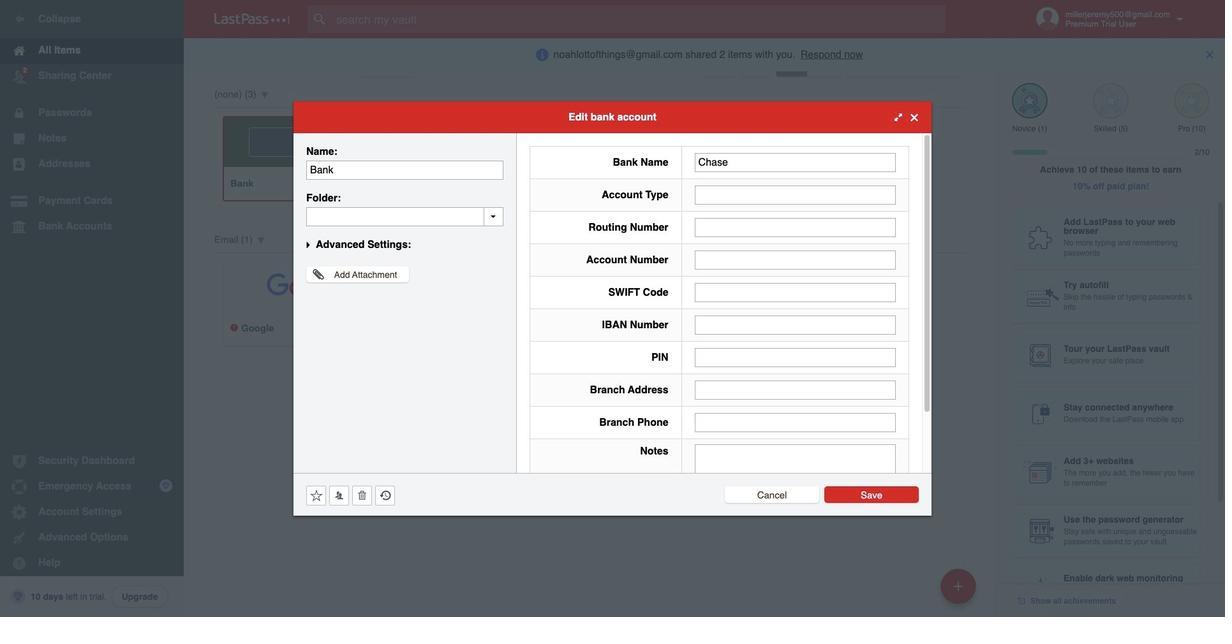 Task type: locate. For each thing, give the bounding box(es) containing it.
None text field
[[306, 161, 503, 180], [695, 186, 896, 205], [695, 218, 896, 237], [695, 283, 896, 302], [695, 348, 896, 368], [695, 445, 896, 524], [306, 161, 503, 180], [695, 186, 896, 205], [695, 218, 896, 237], [695, 283, 896, 302], [695, 348, 896, 368], [695, 445, 896, 524]]

main navigation navigation
[[0, 0, 184, 618]]

dialog
[[294, 101, 932, 532]]

None text field
[[695, 153, 896, 172], [306, 207, 503, 227], [695, 251, 896, 270], [695, 316, 896, 335], [695, 381, 896, 400], [695, 414, 896, 433], [695, 153, 896, 172], [306, 207, 503, 227], [695, 251, 896, 270], [695, 316, 896, 335], [695, 381, 896, 400], [695, 414, 896, 433]]

new item image
[[954, 582, 963, 591]]



Task type: describe. For each thing, give the bounding box(es) containing it.
lastpass image
[[214, 13, 290, 25]]

Search search field
[[308, 5, 971, 33]]

new item navigation
[[936, 565, 984, 618]]

vault options navigation
[[184, 38, 997, 77]]

search my vault text field
[[308, 5, 971, 33]]



